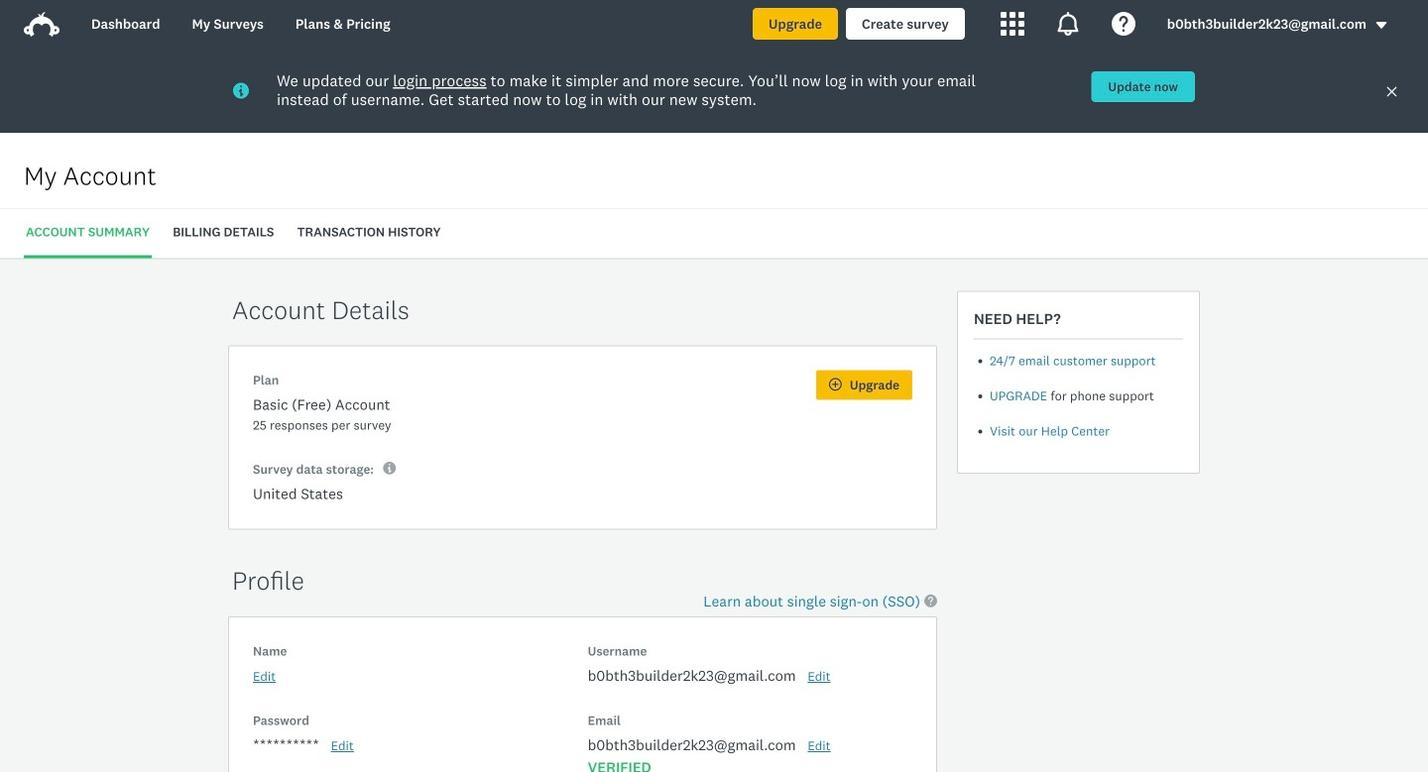Task type: locate. For each thing, give the bounding box(es) containing it.
dropdown arrow image
[[1375, 18, 1389, 32]]

1 horizontal spatial products icon image
[[1056, 12, 1080, 36]]

2 products icon image from the left
[[1056, 12, 1080, 36]]

0 horizontal spatial products icon image
[[1001, 12, 1025, 36]]

products icon image
[[1001, 12, 1025, 36], [1056, 12, 1080, 36]]



Task type: describe. For each thing, give the bounding box(es) containing it.
help icon image
[[1112, 12, 1136, 36]]

1 products icon image from the left
[[1001, 12, 1025, 36]]

x image
[[1386, 85, 1399, 98]]

surveymonkey logo image
[[24, 12, 60, 37]]



Task type: vqa. For each thing, say whether or not it's contained in the screenshot.
"REWARDS" 'image'
no



